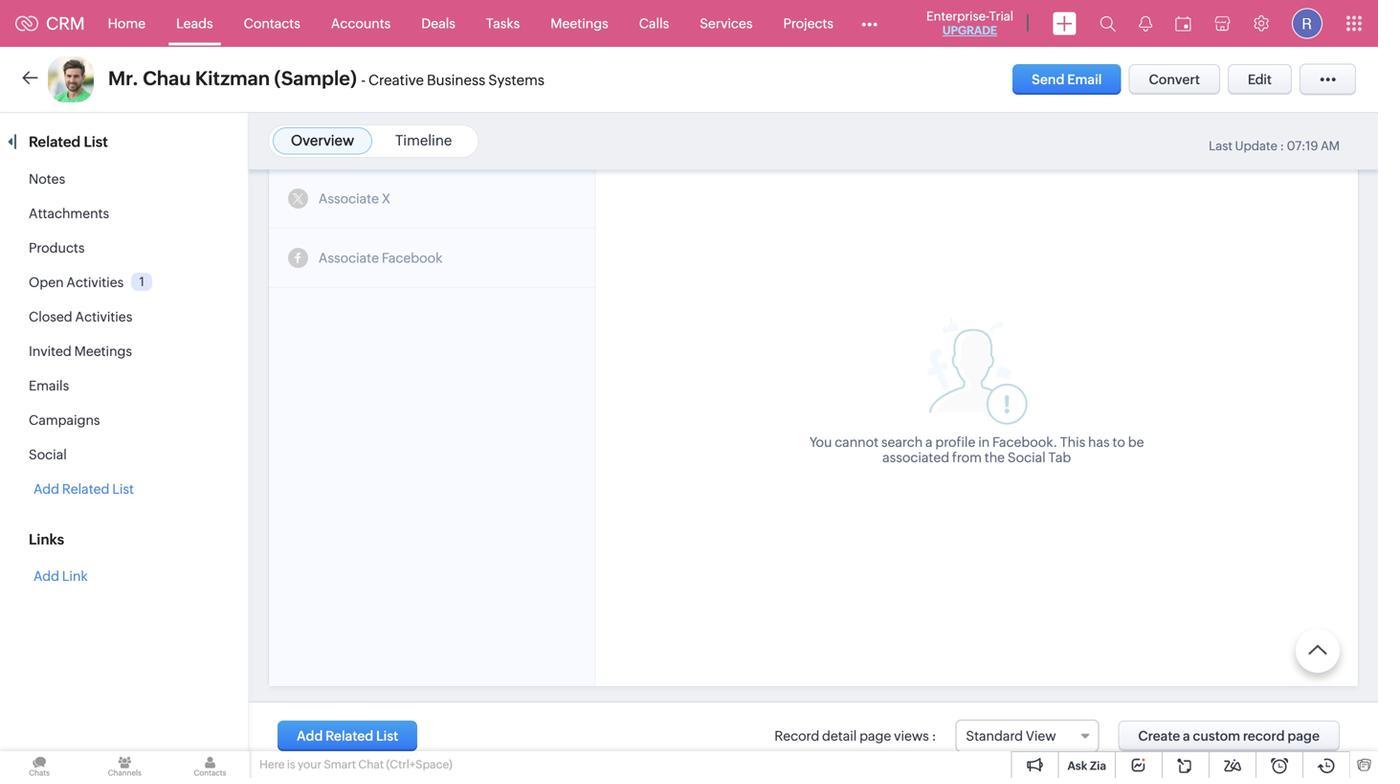 Task type: describe. For each thing, give the bounding box(es) containing it.
0 horizontal spatial a
[[925, 435, 933, 450]]

send email
[[1032, 72, 1102, 87]]

0 vertical spatial :
[[1280, 139, 1284, 153]]

meetings link
[[535, 0, 624, 46]]

closed activities link
[[29, 309, 132, 324]]

products
[[29, 240, 85, 256]]

x
[[382, 191, 390, 206]]

mr. chau kitzman (sample) - creative business systems
[[108, 67, 544, 89]]

(sample)
[[274, 67, 357, 89]]

enterprise-trial upgrade
[[926, 9, 1013, 37]]

meetings inside meetings link
[[551, 16, 608, 31]]

emails link
[[29, 378, 69, 393]]

1 vertical spatial related
[[62, 481, 109, 497]]

accounts
[[331, 16, 391, 31]]

campaigns
[[29, 412, 100, 428]]

enterprise-
[[926, 9, 989, 23]]

0 vertical spatial list
[[84, 134, 108, 150]]

deals link
[[406, 0, 471, 46]]

projects link
[[768, 0, 849, 46]]

overview
[[291, 132, 354, 149]]

create
[[1138, 728, 1180, 743]]

1
[[139, 274, 144, 289]]

detail
[[822, 728, 857, 743]]

crm link
[[15, 14, 85, 33]]

here
[[259, 758, 285, 771]]

chau
[[143, 67, 191, 89]]

timeline link
[[395, 132, 452, 149]]

ask zia
[[1067, 759, 1106, 772]]

systems
[[488, 72, 544, 89]]

calendar image
[[1175, 16, 1191, 31]]

has
[[1088, 435, 1110, 450]]

email
[[1067, 72, 1102, 87]]

a inside button
[[1183, 728, 1190, 743]]

campaigns link
[[29, 412, 100, 428]]

activities for open activities
[[66, 275, 124, 290]]

07:19
[[1287, 139, 1318, 153]]

standard view
[[966, 728, 1056, 743]]

ask
[[1067, 759, 1087, 772]]

creative
[[368, 72, 424, 89]]

home
[[108, 16, 146, 31]]

emails
[[29, 378, 69, 393]]

custom
[[1193, 728, 1240, 743]]

open
[[29, 275, 64, 290]]

products link
[[29, 240, 85, 256]]

1 vertical spatial :
[[932, 728, 936, 743]]

update
[[1235, 139, 1277, 153]]

1 vertical spatial meetings
[[74, 344, 132, 359]]

Other Modules field
[[849, 8, 890, 39]]

deals
[[421, 16, 455, 31]]

attachments
[[29, 206, 109, 221]]

view
[[1026, 728, 1056, 743]]

-
[[361, 72, 366, 89]]

search image
[[1100, 15, 1116, 32]]

last update : 07:19 am
[[1209, 139, 1340, 153]]

. this has to be associated from the social tab
[[882, 435, 1144, 465]]

smart
[[324, 758, 356, 771]]

convert
[[1149, 72, 1200, 87]]

1 page from the left
[[860, 728, 891, 743]]

zia
[[1090, 759, 1106, 772]]

send email button
[[1013, 64, 1121, 95]]

overview link
[[291, 132, 354, 149]]

services link
[[684, 0, 768, 46]]

activities for closed activities
[[75, 309, 132, 324]]

profile image
[[1292, 8, 1323, 39]]

upgrade
[[943, 24, 997, 37]]

link
[[62, 568, 88, 584]]

mr.
[[108, 67, 139, 89]]

invited meetings link
[[29, 344, 132, 359]]

chats image
[[0, 751, 79, 778]]

logo image
[[15, 16, 38, 31]]

0 horizontal spatial social
[[29, 447, 67, 462]]

contacts image
[[171, 751, 249, 778]]

this
[[1060, 435, 1085, 450]]

add link
[[33, 568, 88, 584]]

add related list
[[33, 481, 134, 497]]

you cannot search a profile in facebook
[[810, 435, 1053, 450]]

create a custom record page
[[1138, 728, 1320, 743]]



Task type: vqa. For each thing, say whether or not it's contained in the screenshot.
Associate Facebook at the left top of the page
yes



Task type: locate. For each thing, give the bounding box(es) containing it.
a
[[925, 435, 933, 450], [1183, 728, 1190, 743]]

associate for facebook
[[319, 250, 379, 265]]

social
[[29, 447, 67, 462], [1008, 450, 1046, 465]]

0 horizontal spatial meetings
[[74, 344, 132, 359]]

accounts link
[[316, 0, 406, 46]]

profile
[[935, 435, 976, 450]]

attachments link
[[29, 206, 109, 221]]

0 vertical spatial meetings
[[551, 16, 608, 31]]

calls
[[639, 16, 669, 31]]

add for add link
[[33, 568, 59, 584]]

add down social link
[[33, 481, 59, 497]]

search
[[881, 435, 923, 450]]

record detail page views :
[[774, 728, 936, 743]]

related list
[[29, 134, 111, 150]]

activities
[[66, 275, 124, 290], [75, 309, 132, 324]]

0 vertical spatial a
[[925, 435, 933, 450]]

.
[[1053, 435, 1057, 450]]

home link
[[92, 0, 161, 46]]

associate for x
[[319, 191, 379, 206]]

closed activities
[[29, 309, 132, 324]]

0 vertical spatial related
[[29, 134, 81, 150]]

contacts link
[[228, 0, 316, 46]]

record
[[774, 728, 819, 743]]

add for add related list
[[33, 481, 59, 497]]

0 horizontal spatial list
[[84, 134, 108, 150]]

last
[[1209, 139, 1233, 153]]

tasks link
[[471, 0, 535, 46]]

links
[[29, 531, 64, 548]]

a left 'profile'
[[925, 435, 933, 450]]

create menu element
[[1041, 0, 1088, 46]]

a right create
[[1183, 728, 1190, 743]]

associate down associate x
[[319, 250, 379, 265]]

page right detail in the right bottom of the page
[[860, 728, 891, 743]]

0 vertical spatial facebook
[[382, 250, 443, 265]]

calls link
[[624, 0, 684, 46]]

1 horizontal spatial social
[[1008, 450, 1046, 465]]

am
[[1321, 139, 1340, 153]]

None button
[[278, 720, 417, 751]]

1 vertical spatial add
[[33, 568, 59, 584]]

notes
[[29, 171, 65, 187]]

1 horizontal spatial :
[[1280, 139, 1284, 153]]

meetings
[[551, 16, 608, 31], [74, 344, 132, 359]]

signals element
[[1127, 0, 1164, 47]]

activities up closed activities
[[66, 275, 124, 290]]

from
[[952, 450, 982, 465]]

2 add from the top
[[33, 568, 59, 584]]

1 vertical spatial a
[[1183, 728, 1190, 743]]

profile element
[[1280, 0, 1334, 46]]

send
[[1032, 72, 1065, 87]]

social inside . this has to be associated from the social tab
[[1008, 450, 1046, 465]]

social link
[[29, 447, 67, 462]]

1 vertical spatial list
[[112, 481, 134, 497]]

social right the
[[1008, 450, 1046, 465]]

record
[[1243, 728, 1285, 743]]

1 horizontal spatial meetings
[[551, 16, 608, 31]]

page right "record"
[[1288, 728, 1320, 743]]

signals image
[[1139, 15, 1152, 32]]

: left 07:19
[[1280, 139, 1284, 153]]

edit
[[1248, 72, 1272, 87]]

crm
[[46, 14, 85, 33]]

associate x
[[319, 191, 390, 206]]

to
[[1112, 435, 1125, 450]]

search element
[[1088, 0, 1127, 47]]

add
[[33, 481, 59, 497], [33, 568, 59, 584]]

leads link
[[161, 0, 228, 46]]

1 vertical spatial facebook
[[992, 435, 1053, 450]]

chat
[[358, 758, 384, 771]]

kitzman
[[195, 67, 270, 89]]

edit button
[[1228, 64, 1292, 95]]

1 vertical spatial associate
[[319, 250, 379, 265]]

2 associate from the top
[[319, 250, 379, 265]]

1 associate from the top
[[319, 191, 379, 206]]

social down campaigns
[[29, 447, 67, 462]]

business
[[427, 72, 485, 89]]

0 vertical spatial activities
[[66, 275, 124, 290]]

the
[[985, 450, 1005, 465]]

be
[[1128, 435, 1144, 450]]

convert button
[[1129, 64, 1220, 95]]

facebook down x
[[382, 250, 443, 265]]

activities up invited meetings
[[75, 309, 132, 324]]

0 horizontal spatial page
[[860, 728, 891, 743]]

0 horizontal spatial :
[[932, 728, 936, 743]]

add left link in the left of the page
[[33, 568, 59, 584]]

0 vertical spatial associate
[[319, 191, 379, 206]]

1 horizontal spatial a
[[1183, 728, 1190, 743]]

here is your smart chat (ctrl+space)
[[259, 758, 452, 771]]

related down social link
[[62, 481, 109, 497]]

associate
[[319, 191, 379, 206], [319, 250, 379, 265]]

views
[[894, 728, 929, 743]]

associate left x
[[319, 191, 379, 206]]

(ctrl+space)
[[386, 758, 452, 771]]

page inside button
[[1288, 728, 1320, 743]]

services
[[700, 16, 753, 31]]

associated
[[882, 450, 949, 465]]

create menu image
[[1053, 12, 1077, 35]]

: right views at the bottom right
[[932, 728, 936, 743]]

you
[[810, 435, 832, 450]]

1 horizontal spatial list
[[112, 481, 134, 497]]

channels image
[[85, 751, 164, 778]]

tasks
[[486, 16, 520, 31]]

standard
[[966, 728, 1023, 743]]

open activities
[[29, 275, 124, 290]]

leads
[[176, 16, 213, 31]]

1 vertical spatial activities
[[75, 309, 132, 324]]

closed
[[29, 309, 72, 324]]

invited
[[29, 344, 72, 359]]

0 vertical spatial add
[[33, 481, 59, 497]]

tab
[[1048, 450, 1071, 465]]

trial
[[989, 9, 1013, 23]]

is
[[287, 758, 295, 771]]

meetings left calls
[[551, 16, 608, 31]]

facebook right the in on the bottom of page
[[992, 435, 1053, 450]]

notes link
[[29, 171, 65, 187]]

1 horizontal spatial page
[[1288, 728, 1320, 743]]

in
[[978, 435, 990, 450]]

invited meetings
[[29, 344, 132, 359]]

related up the notes
[[29, 134, 81, 150]]

your
[[298, 758, 321, 771]]

1 horizontal spatial facebook
[[992, 435, 1053, 450]]

timeline
[[395, 132, 452, 149]]

meetings down "closed activities" link
[[74, 344, 132, 359]]

cannot
[[835, 435, 879, 450]]

create a custom record page button
[[1118, 720, 1340, 751]]

projects
[[783, 16, 834, 31]]

open activities link
[[29, 275, 124, 290]]

2 page from the left
[[1288, 728, 1320, 743]]

0 horizontal spatial facebook
[[382, 250, 443, 265]]

1 add from the top
[[33, 481, 59, 497]]

contacts
[[244, 16, 300, 31]]



